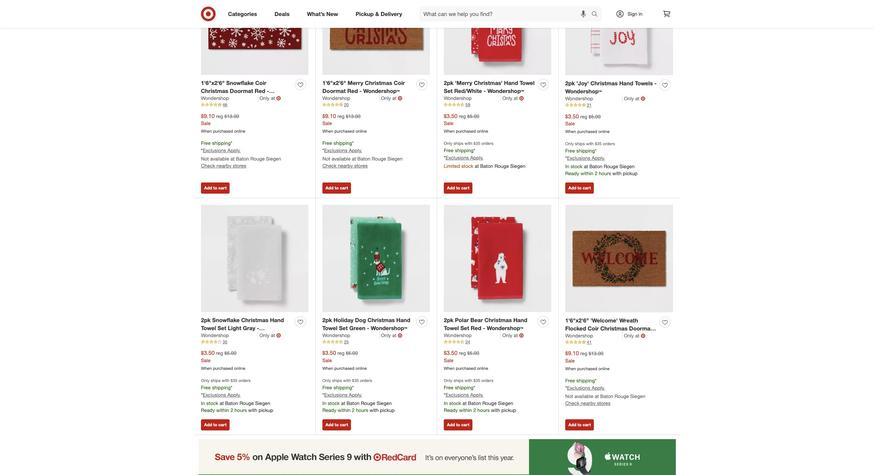 Task type: vqa. For each thing, say whether or not it's contained in the screenshot.
rewarding
no



Task type: describe. For each thing, give the bounding box(es) containing it.
- inside 1'6"x2'6" 'welcome' wreath flocked coir christmas doormat red/green - wondershop™
[[596, 333, 598, 340]]

at inside only ships with $35 orders free shipping * * exclusions apply. limited stock at  baton rouge siegen
[[475, 163, 479, 169]]

categories link
[[222, 6, 266, 22]]

in for 2pk polar bear christmas hand towel set red - wondershop™
[[444, 401, 448, 407]]

towel inside 2pk holiday dog christmas hand towel set green - wondershop™
[[322, 325, 337, 332]]

wondershop™ inside 1'6"x2'6" 'welcome' wreath flocked coir christmas doormat red/green - wondershop™
[[599, 333, 636, 340]]

wondershop link for 2pk holiday dog christmas hand towel set green - wondershop™
[[322, 333, 380, 340]]

wondershop™ inside 2pk snowflake christmas hand towel set light gray - wondershop™
[[201, 333, 238, 340]]

delivery
[[381, 10, 402, 17]]

cart for 1'6"x2'6" snowflake coir christmas doormat red - wondershop™
[[218, 186, 227, 191]]

christmas inside 2pk snowflake christmas hand towel set light gray - wondershop™
[[241, 317, 268, 324]]

- inside '1'6"x2'6" merry christmas coir doormat red - wondershop™'
[[359, 87, 362, 94]]

59 link
[[444, 102, 551, 108]]

when for 2pk 'merry christmas' hand towel set red/white - wondershop™
[[444, 129, 455, 134]]

wondershop for 1'6"x2'6" 'welcome' wreath flocked coir christmas doormat red/green - wondershop™
[[565, 333, 593, 339]]

add to cart for 2pk polar bear christmas hand towel set red - wondershop™
[[447, 423, 469, 428]]

$35 for 'merry
[[474, 141, 480, 146]]

set inside 2pk snowflake christmas hand towel set light gray - wondershop™
[[218, 325, 226, 332]]

check nearby stores button for 1'6"x2'6" merry christmas coir doormat red - wondershop™
[[322, 163, 368, 170]]

only ships with $35 orders free shipping * * exclusions apply. limited stock at  baton rouge siegen
[[444, 141, 525, 169]]

within for 2pk polar bear christmas hand towel set red - wondershop™
[[459, 408, 472, 414]]

1'6"x2'6" merry christmas coir doormat red - wondershop™
[[322, 79, 405, 94]]

$5.00 for 'merry
[[467, 113, 479, 119]]

only ships with $35 orders free shipping * * exclusions apply. in stock at  baton rouge siegen ready within 2 hours with pickup for 2pk polar bear christmas hand towel set red - wondershop™
[[444, 379, 516, 414]]

1'6"x2'6" snowflake coir christmas doormat red - wondershop™
[[201, 79, 269, 102]]

online for 1'6"x2'6" snowflake coir christmas doormat red - wondershop™
[[234, 129, 245, 134]]

towel inside 2pk snowflake christmas hand towel set light gray - wondershop™
[[201, 325, 216, 332]]

search button
[[588, 6, 605, 23]]

wondershop™ inside the 2pk 'merry christmas' hand towel set red/white - wondershop™
[[487, 87, 524, 94]]

nearby for 1'6"x2'6" snowflake coir christmas doormat red - wondershop™
[[216, 163, 231, 169]]

cart for 2pk snowflake christmas hand towel set light gray - wondershop™
[[218, 423, 227, 428]]

cart for 1'6"x2'6" merry christmas coir doormat red - wondershop™
[[340, 186, 348, 191]]

set inside the 2pk 'merry christmas' hand towel set red/white - wondershop™
[[444, 87, 453, 94]]

reg for 1'6"x2'6" snowflake coir christmas doormat red - wondershop™
[[216, 113, 223, 119]]

- inside the 2pk 'merry christmas' hand towel set red/white - wondershop™
[[484, 87, 486, 94]]

sale for 1'6"x2'6" merry christmas coir doormat red - wondershop™
[[322, 121, 332, 126]]

35 link
[[201, 340, 308, 346]]

add to cart button for 1'6"x2'6" merry christmas coir doormat red - wondershop™
[[322, 183, 351, 194]]

2pk 'merry christmas' hand towel set red/white - wondershop™
[[444, 79, 535, 94]]

red/green
[[565, 333, 594, 340]]

sale for 2pk 'joy' christmas hand towels - wondershop™
[[565, 121, 575, 127]]

hand for 2pk snowflake christmas hand towel set light gray - wondershop™
[[270, 317, 284, 324]]

hours for 2pk polar bear christmas hand towel set red - wondershop™
[[477, 408, 490, 414]]

¬ for 1'6"x2'6" merry christmas coir doormat red - wondershop™
[[398, 95, 402, 102]]

check for 1'6"x2'6" snowflake coir christmas doormat red - wondershop™
[[201, 163, 215, 169]]

add to cart button for 2pk 'merry christmas' hand towel set red/white - wondershop™
[[444, 183, 473, 194]]

add for 1'6"x2'6" merry christmas coir doormat red - wondershop™
[[326, 186, 333, 191]]

nearby for 1'6"x2'6" merry christmas coir doormat red - wondershop™
[[338, 163, 353, 169]]

2pk snowflake christmas hand towel set light gray - wondershop™ link
[[201, 317, 292, 340]]

41
[[587, 340, 592, 346]]

stock for 2pk 'joy' christmas hand towels - wondershop™
[[571, 164, 583, 170]]

coir inside '1'6"x2'6" merry christmas coir doormat red - wondershop™'
[[394, 79, 405, 86]]

only ships with $35 orders free shipping * * exclusions apply. in stock at  baton rouge siegen ready within 2 hours with pickup for 2pk snowflake christmas hand towel set light gray - wondershop™
[[201, 379, 273, 414]]

2pk polar bear christmas hand towel set red - wondershop™ link
[[444, 317, 535, 333]]

What can we help you find? suggestions appear below search field
[[419, 6, 593, 22]]

towel inside the 2pk 'merry christmas' hand towel set red/white - wondershop™
[[520, 79, 535, 86]]

doormat inside 1'6"x2'6" 'welcome' wreath flocked coir christmas doormat red/green - wondershop™
[[629, 325, 652, 332]]

dog
[[355, 317, 366, 324]]

reg for 2pk polar bear christmas hand towel set red - wondershop™
[[459, 351, 466, 357]]

in for 2pk snowflake christmas hand towel set light gray - wondershop™
[[201, 401, 205, 407]]

¬ for 1'6"x2'6" snowflake coir christmas doormat red - wondershop™
[[276, 95, 281, 102]]

21
[[587, 103, 592, 108]]

purchased for 1'6"x2'6" 'welcome' wreath flocked coir christmas doormat red/green - wondershop™
[[577, 367, 597, 372]]

deals
[[274, 10, 290, 17]]

ships for 2pk 'merry christmas' hand towel set red/white - wondershop™
[[454, 141, 463, 146]]

towels
[[635, 80, 653, 87]]

hours for 2pk holiday dog christmas hand towel set green - wondershop™
[[356, 408, 368, 414]]

online for 2pk 'joy' christmas hand towels - wondershop™
[[598, 129, 610, 134]]

only at ¬ for 1'6"x2'6" snowflake coir christmas doormat red - wondershop™
[[259, 95, 281, 102]]

$3.50 reg $5.00 sale when purchased online for 2pk 'joy' christmas hand towels - wondershop™
[[565, 113, 610, 134]]

21 link
[[565, 102, 673, 109]]

sign in
[[628, 11, 642, 17]]

pickup for 2pk holiday dog christmas hand towel set green - wondershop™
[[380, 408, 395, 414]]

hand for 2pk 'joy' christmas hand towels - wondershop™
[[619, 80, 633, 87]]

what's new
[[307, 10, 338, 17]]

wondershop™ inside 1'6"x2'6" snowflake coir christmas doormat red - wondershop™
[[201, 95, 238, 102]]

add to cart for 1'6"x2'6" 'welcome' wreath flocked coir christmas doormat red/green - wondershop™
[[568, 423, 591, 428]]

2pk for 2pk polar bear christmas hand towel set red - wondershop™
[[444, 317, 453, 324]]

add to cart button for 1'6"x2'6" 'welcome' wreath flocked coir christmas doormat red/green - wondershop™
[[565, 420, 594, 431]]

merry
[[348, 79, 363, 86]]

1'6"x2'6" for 1'6"x2'6" snowflake coir christmas doormat red - wondershop™
[[201, 79, 225, 86]]

within for 2pk 'joy' christmas hand towels - wondershop™
[[581, 171, 593, 177]]

to for 2pk 'joy' christmas hand towels - wondershop™
[[577, 186, 582, 191]]

orders for 'merry
[[481, 141, 493, 146]]

add for 1'6"x2'6" snowflake coir christmas doormat red - wondershop™
[[204, 186, 212, 191]]

add for 2pk snowflake christmas hand towel set light gray - wondershop™
[[204, 423, 212, 428]]

2pk holiday dog christmas hand towel set green - wondershop™
[[322, 317, 410, 332]]

wondershop for 2pk holiday dog christmas hand towel set green - wondershop™
[[322, 333, 350, 339]]

'merry
[[455, 79, 472, 86]]

check nearby stores button for 1'6"x2'6" 'welcome' wreath flocked coir christmas doormat red/green - wondershop™
[[565, 401, 610, 408]]

add to cart button for 2pk polar bear christmas hand towel set red - wondershop™
[[444, 420, 473, 431]]

reg for 2pk 'merry christmas' hand towel set red/white - wondershop™
[[459, 113, 466, 119]]

green
[[349, 325, 365, 332]]

check nearby stores button for 1'6"x2'6" snowflake coir christmas doormat red - wondershop™
[[201, 163, 246, 170]]

add to cart for 2pk holiday dog christmas hand towel set green - wondershop™
[[326, 423, 348, 428]]

reg for 2pk holiday dog christmas hand towel set green - wondershop™
[[337, 351, 345, 357]]

pickup & delivery link
[[350, 6, 411, 22]]

red/white
[[454, 87, 482, 94]]

orders for holiday
[[360, 379, 372, 384]]

wondershop for 2pk 'joy' christmas hand towels - wondershop™
[[565, 96, 593, 102]]

check for 1'6"x2'6" merry christmas coir doormat red - wondershop™
[[322, 163, 337, 169]]

free shipping * * exclusions apply. not available at baton rouge siegen check nearby stores for 1'6"x2'6" merry christmas coir doormat red - wondershop™
[[322, 140, 403, 169]]

$5.00 for 'joy'
[[589, 114, 601, 120]]

doormat for snowflake
[[230, 87, 253, 94]]

new
[[326, 10, 338, 17]]

1'6"x2'6" 'welcome' wreath flocked coir christmas doormat red/green - wondershop™ link
[[565, 317, 657, 340]]

- inside "2pk polar bear christmas hand towel set red - wondershop™"
[[483, 325, 485, 332]]

orders for snowflake
[[239, 379, 251, 384]]

available for 1'6"x2'6" merry christmas coir doormat red - wondershop™
[[332, 156, 351, 162]]

online for 2pk holiday dog christmas hand towel set green - wondershop™
[[356, 366, 367, 372]]

to for 1'6"x2'6" snowflake coir christmas doormat red - wondershop™
[[213, 186, 217, 191]]

sale for 2pk snowflake christmas hand towel set light gray - wondershop™
[[201, 358, 211, 364]]

add to cart for 2pk 'merry christmas' hand towel set red/white - wondershop™
[[447, 186, 469, 191]]

sale for 1'6"x2'6" snowflake coir christmas doormat red - wondershop™
[[201, 121, 211, 126]]

wondershop link for 1'6"x2'6" 'welcome' wreath flocked coir christmas doormat red/green - wondershop™
[[565, 333, 623, 340]]

ships for 2pk polar bear christmas hand towel set red - wondershop™
[[454, 379, 463, 384]]

apply. inside only ships with $35 orders free shipping * * exclusions apply. limited stock at  baton rouge siegen
[[470, 155, 483, 161]]

towel inside "2pk polar bear christmas hand towel set red - wondershop™"
[[444, 325, 459, 332]]

only inside only ships with $35 orders free shipping * * exclusions apply. limited stock at  baton rouge siegen
[[444, 141, 452, 146]]

to for 2pk snowflake christmas hand towel set light gray - wondershop™
[[213, 423, 217, 428]]

sign
[[628, 11, 637, 17]]

wondershop™ inside 2pk holiday dog christmas hand towel set green - wondershop™
[[371, 325, 407, 332]]

pickup
[[356, 10, 374, 17]]

coir inside 1'6"x2'6" 'welcome' wreath flocked coir christmas doormat red/green - wondershop™
[[588, 325, 599, 332]]

wondershop™ inside "2pk polar bear christmas hand towel set red - wondershop™"
[[487, 325, 523, 332]]

¬ for 2pk 'merry christmas' hand towel set red/white - wondershop™
[[519, 95, 524, 102]]

stores for 1'6"x2'6" merry christmas coir doormat red - wondershop™
[[354, 163, 368, 169]]

available for 1'6"x2'6" 'welcome' wreath flocked coir christmas doormat red/green - wondershop™
[[574, 394, 593, 400]]

online for 2pk polar bear christmas hand towel set red - wondershop™
[[477, 366, 488, 372]]

baton inside only ships with $35 orders free shipping * * exclusions apply. limited stock at  baton rouge siegen
[[480, 163, 493, 169]]

ships for 2pk snowflake christmas hand towel set light gray - wondershop™
[[211, 379, 221, 384]]

1'6"x2'6" merry christmas coir doormat red - wondershop™ link
[[322, 79, 413, 95]]

to for 2pk polar bear christmas hand towel set red - wondershop™
[[456, 423, 460, 428]]

46
[[223, 102, 227, 108]]

59
[[465, 102, 470, 108]]

only at ¬ for 2pk holiday dog christmas hand towel set green - wondershop™
[[381, 333, 402, 340]]

¬ for 2pk polar bear christmas hand towel set red - wondershop™
[[519, 333, 524, 340]]

red inside "2pk polar bear christmas hand towel set red - wondershop™"
[[471, 325, 481, 332]]

- inside 2pk holiday dog christmas hand towel set green - wondershop™
[[367, 325, 369, 332]]

hand inside 2pk holiday dog christmas hand towel set green - wondershop™
[[396, 317, 410, 324]]

20 link
[[322, 102, 430, 108]]



Task type: locate. For each thing, give the bounding box(es) containing it.
hand inside 2pk 'joy' christmas hand towels - wondershop™
[[619, 80, 633, 87]]

rouge inside only ships with $35 orders free shipping * * exclusions apply. limited stock at  baton rouge siegen
[[495, 163, 509, 169]]

$3.50 for 2pk snowflake christmas hand towel set light gray - wondershop™
[[201, 350, 215, 357]]

ships for 2pk holiday dog christmas hand towel set green - wondershop™
[[332, 379, 342, 384]]

online down the 35 link
[[234, 366, 245, 372]]

1 horizontal spatial check
[[322, 163, 337, 169]]

wondershop link for 2pk snowflake christmas hand towel set light gray - wondershop™
[[201, 333, 258, 340]]

wondershop up the 24
[[444, 333, 472, 339]]

towel
[[520, 79, 535, 86], [201, 325, 216, 332], [322, 325, 337, 332], [444, 325, 459, 332]]

1'6"x2'6" inside '1'6"x2'6" merry christmas coir doormat red - wondershop™'
[[322, 79, 346, 86]]

within for 2pk holiday dog christmas hand towel set green - wondershop™
[[338, 408, 351, 414]]

1'6"x2'6" up 46
[[201, 79, 225, 86]]

1'6"x2'6" 'welcome' wreath flocked coir christmas doormat red/green - wondershop™ image
[[565, 205, 673, 313], [565, 205, 673, 313]]

set down polar
[[460, 325, 469, 332]]

wondershop for 2pk 'merry christmas' hand towel set red/white - wondershop™
[[444, 95, 472, 101]]

stock inside only ships with $35 orders free shipping * * exclusions apply. limited stock at  baton rouge siegen
[[461, 163, 473, 169]]

reg for 1'6"x2'6" 'welcome' wreath flocked coir christmas doormat red/green - wondershop™
[[580, 351, 587, 357]]

polar
[[455, 317, 469, 324]]

1 vertical spatial snowflake
[[212, 317, 240, 324]]

$35 inside only ships with $35 orders free shipping * * exclusions apply. limited stock at  baton rouge siegen
[[474, 141, 480, 146]]

2 horizontal spatial not
[[565, 394, 573, 400]]

reg down 20
[[337, 113, 345, 119]]

hand inside the 2pk 'merry christmas' hand towel set red/white - wondershop™
[[504, 79, 518, 86]]

coir
[[255, 79, 266, 86], [394, 79, 405, 86], [588, 325, 599, 332]]

ships inside only ships with $35 orders free shipping * * exclusions apply. limited stock at  baton rouge siegen
[[454, 141, 463, 146]]

pickup
[[623, 171, 637, 177], [259, 408, 273, 414], [380, 408, 395, 414], [501, 408, 516, 414]]

46 link
[[201, 102, 308, 108]]

ready for 2pk polar bear christmas hand towel set red - wondershop™
[[444, 408, 458, 414]]

purchased for 2pk 'joy' christmas hand towels - wondershop™
[[577, 129, 597, 134]]

1 horizontal spatial nearby
[[338, 163, 353, 169]]

¬ for 2pk 'joy' christmas hand towels - wondershop™
[[641, 95, 645, 102]]

snowflake
[[226, 79, 254, 86], [212, 317, 240, 324]]

nearby for 1'6"x2'6" 'welcome' wreath flocked coir christmas doormat red/green - wondershop™
[[581, 401, 596, 407]]

- down christmas'
[[484, 87, 486, 94]]

only at ¬ for 2pk snowflake christmas hand towel set light gray - wondershop™
[[259, 333, 281, 340]]

online down "20" link
[[356, 129, 367, 134]]

to for 1'6"x2'6" merry christmas coir doormat red - wondershop™
[[335, 186, 339, 191]]

$9.10 for 1'6"x2'6" 'welcome' wreath flocked coir christmas doormat red/green - wondershop™
[[565, 350, 579, 357]]

stock for 2pk polar bear christmas hand towel set red - wondershop™
[[449, 401, 461, 407]]

christmas'
[[474, 79, 502, 86]]

0 horizontal spatial 1'6"x2'6"
[[201, 79, 225, 86]]

reg down 35
[[216, 351, 223, 357]]

0 horizontal spatial red
[[255, 87, 265, 94]]

christmas right dog
[[368, 317, 395, 324]]

at
[[271, 95, 275, 101], [392, 95, 396, 101], [514, 95, 518, 101], [635, 96, 639, 102], [230, 156, 235, 162], [352, 156, 356, 162], [475, 163, 479, 169], [584, 164, 588, 170], [271, 333, 275, 339], [392, 333, 396, 339], [514, 333, 518, 339], [635, 333, 639, 339], [595, 394, 599, 400], [220, 401, 224, 407], [341, 401, 345, 407], [462, 401, 467, 407]]

online
[[234, 129, 245, 134], [356, 129, 367, 134], [477, 129, 488, 134], [598, 129, 610, 134], [234, 366, 245, 372], [356, 366, 367, 372], [477, 366, 488, 372], [598, 367, 610, 372]]

1 horizontal spatial $9.10
[[322, 113, 336, 120]]

set
[[444, 87, 453, 94], [218, 325, 226, 332], [339, 325, 348, 332], [460, 325, 469, 332]]

cart
[[218, 186, 227, 191], [340, 186, 348, 191], [461, 186, 469, 191], [583, 186, 591, 191], [218, 423, 227, 428], [340, 423, 348, 428], [461, 423, 469, 428], [583, 423, 591, 428]]

20
[[344, 102, 349, 108]]

wondershop link up 35
[[201, 333, 258, 340]]

2pk inside the 2pk 'merry christmas' hand towel set red/white - wondershop™
[[444, 79, 453, 86]]

2pk inside "2pk polar bear christmas hand towel set red - wondershop™"
[[444, 317, 453, 324]]

$13.00 down 41
[[589, 351, 603, 357]]

2pk 'joy' christmas hand towels - wondershop™
[[565, 80, 657, 95]]

wondershop link up 25
[[322, 333, 380, 340]]

- right green
[[367, 325, 369, 332]]

2pk holiday dog christmas hand towel set green - wondershop™ image
[[322, 205, 430, 313], [322, 205, 430, 313]]

pickup & delivery
[[356, 10, 402, 17]]

christmas
[[365, 79, 392, 86], [590, 80, 618, 87], [201, 87, 228, 94], [241, 317, 268, 324], [368, 317, 395, 324], [485, 317, 512, 324], [600, 325, 628, 332]]

35
[[223, 340, 227, 345]]

2 horizontal spatial $13.00
[[589, 351, 603, 357]]

snowflake up light
[[212, 317, 240, 324]]

reg down 59
[[459, 113, 466, 119]]

free shipping * * exclusions apply. not available at baton rouge siegen check nearby stores
[[201, 140, 281, 169], [322, 140, 403, 169], [565, 378, 645, 407]]

sale for 2pk 'merry christmas' hand towel set red/white - wondershop™
[[444, 121, 453, 126]]

pickup for 2pk polar bear christmas hand towel set red - wondershop™
[[501, 408, 516, 414]]

$3.50 reg $5.00 sale when purchased online for 2pk polar bear christmas hand towel set red - wondershop™
[[444, 350, 488, 372]]

$3.50 reg $5.00 sale when purchased online down 21
[[565, 113, 610, 134]]

when
[[201, 129, 212, 134], [322, 129, 333, 134], [444, 129, 455, 134], [565, 129, 576, 134], [201, 366, 212, 372], [322, 366, 333, 372], [444, 366, 455, 372], [565, 367, 576, 372]]

¬
[[276, 95, 281, 102], [398, 95, 402, 102], [519, 95, 524, 102], [641, 95, 645, 102], [276, 333, 281, 340], [398, 333, 402, 340], [519, 333, 524, 340], [641, 333, 645, 340]]

stores for 1'6"x2'6" snowflake coir christmas doormat red - wondershop™
[[233, 163, 246, 169]]

2pk 'merry christmas' hand towel set red/white - wondershop™ link
[[444, 79, 535, 95]]

1 horizontal spatial free shipping * * exclusions apply. not available at baton rouge siegen check nearby stores
[[322, 140, 403, 169]]

reg for 2pk 'joy' christmas hand towels - wondershop™
[[580, 114, 587, 120]]

$5.00 for polar
[[467, 351, 479, 357]]

doormat
[[230, 87, 253, 94], [322, 87, 346, 94], [629, 325, 652, 332]]

1'6"x2'6"
[[201, 79, 225, 86], [322, 79, 346, 86], [565, 317, 589, 324]]

exclusions
[[203, 148, 226, 154], [324, 148, 347, 154], [446, 155, 469, 161], [567, 155, 590, 161], [567, 386, 590, 391], [203, 393, 226, 399], [324, 393, 347, 399], [446, 393, 469, 399]]

wondershop link up the 24
[[444, 333, 501, 340]]

when for 2pk 'joy' christmas hand towels - wondershop™
[[565, 129, 576, 134]]

available
[[210, 156, 229, 162], [332, 156, 351, 162], [574, 394, 593, 400]]

only ships with $35 orders free shipping * * exclusions apply. in stock at  baton rouge siegen ready within 2 hours with pickup
[[565, 141, 637, 177], [201, 379, 273, 414], [322, 379, 395, 414], [444, 379, 516, 414]]

online down 25 link
[[356, 366, 367, 372]]

online down 46 link
[[234, 129, 245, 134]]

2 horizontal spatial nearby
[[581, 401, 596, 407]]

$5.00 down the 24
[[467, 351, 479, 357]]

what's
[[307, 10, 325, 17]]

bear
[[470, 317, 483, 324]]

gray
[[243, 325, 255, 332]]

0 horizontal spatial coir
[[255, 79, 266, 86]]

$9.10 reg $13.00 sale when purchased online down 41
[[565, 350, 610, 372]]

hand inside 2pk snowflake christmas hand towel set light gray - wondershop™
[[270, 317, 284, 324]]

only ships with $35 orders free shipping * * exclusions apply. in stock at  baton rouge siegen ready within 2 hours with pickup for 2pk holiday dog christmas hand towel set green - wondershop™
[[322, 379, 395, 414]]

0 horizontal spatial free shipping * * exclusions apply. not available at baton rouge siegen check nearby stores
[[201, 140, 281, 169]]

christmas right 'joy'
[[590, 80, 618, 87]]

online down 41 link
[[598, 367, 610, 372]]

wondershop link up 59
[[444, 95, 501, 102]]

christmas right bear
[[485, 317, 512, 324]]

red up 46 link
[[255, 87, 265, 94]]

hours for 2pk snowflake christmas hand towel set light gray - wondershop™
[[235, 408, 247, 414]]

0 horizontal spatial check nearby stores button
[[201, 163, 246, 170]]

2 for 2pk snowflake christmas hand towel set light gray - wondershop™
[[230, 408, 233, 414]]

add to cart for 1'6"x2'6" snowflake coir christmas doormat red - wondershop™
[[204, 186, 227, 191]]

1 horizontal spatial coir
[[394, 79, 405, 86]]

with inside only ships with $35 orders free shipping * * exclusions apply. limited stock at  baton rouge siegen
[[465, 141, 472, 146]]

wreath
[[619, 317, 638, 324]]

- right gray
[[257, 325, 259, 332]]

$13.00 down 46
[[224, 113, 239, 119]]

in
[[639, 11, 642, 17]]

not
[[201, 156, 209, 162], [322, 156, 330, 162], [565, 394, 573, 400]]

reg down 46
[[216, 113, 223, 119]]

when for 1'6"x2'6" snowflake coir christmas doormat red - wondershop™
[[201, 129, 212, 134]]

0 horizontal spatial stores
[[233, 163, 246, 169]]

orders inside only ships with $35 orders free shipping * * exclusions apply. limited stock at  baton rouge siegen
[[481, 141, 493, 146]]

coir up 46 link
[[255, 79, 266, 86]]

0 horizontal spatial $9.10 reg $13.00 sale when purchased online
[[201, 113, 245, 134]]

1 horizontal spatial check nearby stores button
[[322, 163, 368, 170]]

wondershop™ inside '1'6"x2'6" merry christmas coir doormat red - wondershop™'
[[363, 87, 400, 94]]

purchased down 46
[[213, 129, 233, 134]]

check nearby stores button
[[201, 163, 246, 170], [322, 163, 368, 170], [565, 401, 610, 408]]

- down merry
[[359, 87, 362, 94]]

25
[[344, 340, 349, 345]]

hand inside "2pk polar bear christmas hand towel set red - wondershop™"
[[513, 317, 527, 324]]

$3.50 reg $5.00 sale when purchased online down 35
[[201, 350, 245, 372]]

cart for 2pk 'merry christmas' hand towel set red/white - wondershop™
[[461, 186, 469, 191]]

- inside 2pk snowflake christmas hand towel set light gray - wondershop™
[[257, 325, 259, 332]]

online down 24 link
[[477, 366, 488, 372]]

red down merry
[[347, 87, 358, 94]]

wondershop link for 2pk 'merry christmas' hand towel set red/white - wondershop™
[[444, 95, 501, 102]]

$5.00 down 21
[[589, 114, 601, 120]]

$9.10 for 1'6"x2'6" snowflake coir christmas doormat red - wondershop™
[[201, 113, 215, 120]]

doormat up 20
[[322, 87, 346, 94]]

$5.00 for snowflake
[[224, 351, 236, 357]]

doormat up 46 link
[[230, 87, 253, 94]]

online up only ships with $35 orders free shipping * * exclusions apply. limited stock at  baton rouge siegen
[[477, 129, 488, 134]]

red down bear
[[471, 325, 481, 332]]

2 horizontal spatial doormat
[[629, 325, 652, 332]]

wondershop link for 1'6"x2'6" snowflake coir christmas doormat red - wondershop™
[[201, 95, 258, 102]]

to for 2pk holiday dog christmas hand towel set green - wondershop™
[[335, 423, 339, 428]]

25 link
[[322, 340, 430, 346]]

online for 2pk snowflake christmas hand towel set light gray - wondershop™
[[234, 366, 245, 372]]

$5.00 down 59
[[467, 113, 479, 119]]

purchased for 1'6"x2'6" snowflake coir christmas doormat red - wondershop™
[[213, 129, 233, 134]]

stores
[[233, 163, 246, 169], [354, 163, 368, 169], [597, 401, 610, 407]]

sale
[[201, 121, 211, 126], [322, 121, 332, 126], [444, 121, 453, 126], [565, 121, 575, 127], [201, 358, 211, 364], [322, 358, 332, 364], [444, 358, 453, 364], [565, 358, 575, 364]]

add to cart for 1'6"x2'6" merry christmas coir doormat red - wondershop™
[[326, 186, 348, 191]]

1'6"x2'6" 'welcome' wreath flocked coir christmas doormat red/green - wondershop™
[[565, 317, 652, 340]]

wondershop™
[[363, 87, 400, 94], [487, 87, 524, 94], [565, 88, 602, 95], [201, 95, 238, 102], [371, 325, 407, 332], [487, 325, 523, 332], [201, 333, 238, 340], [599, 333, 636, 340]]

christmas inside '1'6"x2'6" merry christmas coir doormat red - wondershop™'
[[365, 79, 392, 86]]

purchased down 35
[[213, 366, 233, 372]]

1'6"x2'6" snowflake coir christmas doormat red - wondershop™ link
[[201, 79, 292, 102]]

wondershop link up 21
[[565, 95, 623, 102]]

wondershop link for 1'6"x2'6" merry christmas coir doormat red - wondershop™
[[322, 95, 380, 102]]

christmas inside "2pk polar bear christmas hand towel set red - wondershop™"
[[485, 317, 512, 324]]

sign in link
[[610, 6, 653, 22]]

1'6"x2'6" left merry
[[322, 79, 346, 86]]

red inside '1'6"x2'6" merry christmas coir doormat red - wondershop™'
[[347, 87, 358, 94]]

in
[[565, 164, 569, 170], [201, 401, 205, 407], [322, 401, 326, 407], [444, 401, 448, 407]]

1'6"x2'6" up the flocked
[[565, 317, 589, 324]]

add for 2pk 'joy' christmas hand towels - wondershop™
[[568, 186, 576, 191]]

exclusions inside only ships with $35 orders free shipping * * exclusions apply. limited stock at  baton rouge siegen
[[446, 155, 469, 161]]

$9.10 for 1'6"x2'6" merry christmas coir doormat red - wondershop™
[[322, 113, 336, 120]]

- inside 1'6"x2'6" snowflake coir christmas doormat red - wondershop™
[[267, 87, 269, 94]]

1'6"x2'6" snowflake coir christmas doormat red - wondershop™ image
[[201, 0, 308, 75], [201, 0, 308, 75]]

$3.50 for 2pk polar bear christmas hand towel set red - wondershop™
[[444, 350, 457, 357]]

reg down 25
[[337, 351, 345, 357]]

rouge
[[250, 156, 265, 162], [372, 156, 386, 162], [495, 163, 509, 169], [604, 164, 618, 170], [615, 394, 629, 400], [239, 401, 254, 407], [361, 401, 375, 407], [482, 401, 497, 407]]

$3.50 reg $5.00 sale when purchased online
[[444, 113, 488, 134], [565, 113, 610, 134], [201, 350, 245, 372], [322, 350, 367, 372], [444, 350, 488, 372]]

christmas inside 1'6"x2'6" snowflake coir christmas doormat red - wondershop™
[[201, 87, 228, 94]]

$35 for snowflake
[[231, 379, 237, 384]]

set down holiday
[[339, 325, 348, 332]]

0 horizontal spatial doormat
[[230, 87, 253, 94]]

add to cart button for 1'6"x2'6" snowflake coir christmas doormat red - wondershop™
[[201, 183, 230, 194]]

$9.10 reg $13.00 sale when purchased online down 46
[[201, 113, 245, 134]]

stock for 2pk 'merry christmas' hand towel set red/white - wondershop™
[[461, 163, 473, 169]]

purchased for 2pk snowflake christmas hand towel set light gray - wondershop™
[[213, 366, 233, 372]]

- up 46 link
[[267, 87, 269, 94]]

wondershop up 59
[[444, 95, 472, 101]]

online for 2pk 'merry christmas' hand towel set red/white - wondershop™
[[477, 129, 488, 134]]

search
[[588, 11, 605, 18]]

1 horizontal spatial available
[[332, 156, 351, 162]]

'joy'
[[576, 80, 589, 87]]

christmas up 46
[[201, 87, 228, 94]]

coir down 'welcome'
[[588, 325, 599, 332]]

0 horizontal spatial nearby
[[216, 163, 231, 169]]

2pk for 2pk 'merry christmas' hand towel set red/white - wondershop™
[[444, 79, 453, 86]]

0 vertical spatial snowflake
[[226, 79, 254, 86]]

1 horizontal spatial 1'6"x2'6"
[[322, 79, 346, 86]]

christmas inside 1'6"x2'6" 'welcome' wreath flocked coir christmas doormat red/green - wondershop™
[[600, 325, 628, 332]]

stock for 2pk holiday dog christmas hand towel set green - wondershop™
[[328, 401, 340, 407]]

2 horizontal spatial $9.10
[[565, 350, 579, 357]]

wondershop up 25
[[322, 333, 350, 339]]

free shipping * * exclusions apply. not available at baton rouge siegen check nearby stores for 1'6"x2'6" snowflake coir christmas doormat red - wondershop™
[[201, 140, 281, 169]]

available for 1'6"x2'6" snowflake coir christmas doormat red - wondershop™
[[210, 156, 229, 162]]

when for 1'6"x2'6" merry christmas coir doormat red - wondershop™
[[322, 129, 333, 134]]

2 horizontal spatial check
[[565, 401, 579, 407]]

online for 1'6"x2'6" merry christmas coir doormat red - wondershop™
[[356, 129, 367, 134]]

$3.50 reg $5.00 sale when purchased online for 2pk 'merry christmas' hand towel set red/white - wondershop™
[[444, 113, 488, 134]]

1 horizontal spatial red
[[347, 87, 358, 94]]

shipping inside only ships with $35 orders free shipping * * exclusions apply. limited stock at  baton rouge siegen
[[455, 148, 474, 154]]

2
[[595, 171, 597, 177], [230, 408, 233, 414], [352, 408, 355, 414], [473, 408, 476, 414]]

check
[[201, 163, 215, 169], [322, 163, 337, 169], [565, 401, 579, 407]]

2pk snowflake christmas hand towel set light gray - wondershop™
[[201, 317, 284, 340]]

24 link
[[444, 340, 551, 346]]

0 horizontal spatial available
[[210, 156, 229, 162]]

only at ¬ for 1'6"x2'6" 'welcome' wreath flocked coir christmas doormat red/green - wondershop™
[[624, 333, 645, 340]]

coir inside 1'6"x2'6" snowflake coir christmas doormat red - wondershop™
[[255, 79, 266, 86]]

wondershop up 35
[[201, 333, 229, 339]]

holiday
[[334, 317, 353, 324]]

christmas up "20" link
[[365, 79, 392, 86]]

¬ for 2pk snowflake christmas hand towel set light gray - wondershop™
[[276, 333, 281, 340]]

to
[[213, 186, 217, 191], [335, 186, 339, 191], [456, 186, 460, 191], [577, 186, 582, 191], [213, 423, 217, 428], [335, 423, 339, 428], [456, 423, 460, 428], [577, 423, 582, 428]]

light
[[228, 325, 241, 332]]

purchased for 2pk polar bear christmas hand towel set red - wondershop™
[[456, 366, 476, 372]]

2pk inside 2pk snowflake christmas hand towel set light gray - wondershop™
[[201, 317, 211, 324]]

2 horizontal spatial 1'6"x2'6"
[[565, 317, 589, 324]]

online down 21 link at the right of the page
[[598, 129, 610, 134]]

ready for 2pk holiday dog christmas hand towel set green - wondershop™
[[322, 408, 336, 414]]

wondershop link up 20
[[322, 95, 380, 102]]

purchased down 41
[[577, 367, 597, 372]]

only at ¬ for 2pk 'merry christmas' hand towel set red/white - wondershop™
[[502, 95, 524, 102]]

siegen
[[266, 156, 281, 162], [387, 156, 403, 162], [510, 163, 525, 169], [619, 164, 635, 170], [630, 394, 645, 400], [255, 401, 270, 407], [377, 401, 392, 407], [498, 401, 513, 407]]

when for 2pk polar bear christmas hand towel set red - wondershop™
[[444, 366, 455, 372]]

to for 2pk 'merry christmas' hand towel set red/white - wondershop™
[[456, 186, 460, 191]]

'welcome'
[[590, 317, 618, 324]]

0 horizontal spatial $13.00
[[224, 113, 239, 119]]

purchased down 25
[[334, 366, 354, 372]]

set inside 2pk holiday dog christmas hand towel set green - wondershop™
[[339, 325, 348, 332]]

categories
[[228, 10, 257, 17]]

set left red/white
[[444, 87, 453, 94]]

2 horizontal spatial $9.10 reg $13.00 sale when purchased online
[[565, 350, 610, 372]]

2pk snowflake christmas hand towel set light gray - wondershop™ image
[[201, 205, 308, 313], [201, 205, 308, 313]]

$13.00
[[224, 113, 239, 119], [346, 113, 361, 119], [589, 351, 603, 357]]

orders
[[481, 141, 493, 146], [603, 141, 615, 147], [239, 379, 251, 384], [360, 379, 372, 384], [481, 379, 493, 384]]

hand
[[504, 79, 518, 86], [619, 80, 633, 87], [270, 317, 284, 324], [396, 317, 410, 324], [513, 317, 527, 324]]

1'6"x2'6" merry christmas coir doormat red - wondershop™ image
[[322, 0, 430, 75], [322, 0, 430, 75]]

wondershop up 21
[[565, 96, 593, 102]]

2pk for 2pk snowflake christmas hand towel set light gray - wondershop™
[[201, 317, 211, 324]]

add for 2pk holiday dog christmas hand towel set green - wondershop™
[[326, 423, 333, 428]]

reg for 2pk snowflake christmas hand towel set light gray - wondershop™
[[216, 351, 223, 357]]

deals link
[[269, 6, 298, 22]]

siegen inside only ships with $35 orders free shipping * * exclusions apply. limited stock at  baton rouge siegen
[[510, 163, 525, 169]]

orders for 'joy'
[[603, 141, 615, 147]]

- right 41
[[596, 333, 598, 340]]

2 horizontal spatial coir
[[588, 325, 599, 332]]

wondershop
[[201, 95, 229, 101], [322, 95, 350, 101], [444, 95, 472, 101], [565, 96, 593, 102], [201, 333, 229, 339], [322, 333, 350, 339], [444, 333, 472, 339], [565, 333, 593, 339]]

$5.00 down 25
[[346, 351, 358, 357]]

2 horizontal spatial free shipping * * exclusions apply. not available at baton rouge siegen check nearby stores
[[565, 378, 645, 407]]

in for 2pk holiday dog christmas hand towel set green - wondershop™
[[322, 401, 326, 407]]

red for merry
[[347, 87, 358, 94]]

ready for 2pk snowflake christmas hand towel set light gray - wondershop™
[[201, 408, 215, 414]]

free inside only ships with $35 orders free shipping * * exclusions apply. limited stock at  baton rouge siegen
[[444, 148, 454, 154]]

2pk polar bear christmas hand towel set red - wondershop™ image
[[444, 205, 551, 313], [444, 205, 551, 313]]

2pk 'merry christmas' hand towel set red/white - wondershop™ image
[[444, 0, 551, 75], [444, 0, 551, 75]]

add to cart button for 2pk 'joy' christmas hand towels - wondershop™
[[565, 183, 594, 194]]

flocked
[[565, 325, 586, 332]]

purchased down the 24
[[456, 366, 476, 372]]

purchased down 21
[[577, 129, 597, 134]]

2 horizontal spatial red
[[471, 325, 481, 332]]

doormat down wreath
[[629, 325, 652, 332]]

set inside "2pk polar bear christmas hand towel set red - wondershop™"
[[460, 325, 469, 332]]

$5.00 down 35
[[224, 351, 236, 357]]

1 horizontal spatial stores
[[354, 163, 368, 169]]

$3.50
[[444, 113, 457, 120], [565, 113, 579, 120], [201, 350, 215, 357], [322, 350, 336, 357], [444, 350, 457, 357]]

wondershop for 2pk snowflake christmas hand towel set light gray - wondershop™
[[201, 333, 229, 339]]

coir up "20" link
[[394, 79, 405, 86]]

41 link
[[565, 340, 673, 346]]

add to cart for 2pk snowflake christmas hand towel set light gray - wondershop™
[[204, 423, 227, 428]]

not for 1'6"x2'6" snowflake coir christmas doormat red - wondershop™
[[201, 156, 209, 162]]

0 horizontal spatial check
[[201, 163, 215, 169]]

doormat inside '1'6"x2'6" merry christmas coir doormat red - wondershop™'
[[322, 87, 346, 94]]

red inside 1'6"x2'6" snowflake coir christmas doormat red - wondershop™
[[255, 87, 265, 94]]

- inside 2pk 'joy' christmas hand towels - wondershop™
[[654, 80, 657, 87]]

check for 1'6"x2'6" 'welcome' wreath flocked coir christmas doormat red/green - wondershop™
[[565, 401, 579, 407]]

2pk inside 2pk 'joy' christmas hand towels - wondershop™
[[565, 80, 575, 87]]

christmas up gray
[[241, 317, 268, 324]]

2 horizontal spatial stores
[[597, 401, 610, 407]]

wondershop for 1'6"x2'6" snowflake coir christmas doormat red - wondershop™
[[201, 95, 229, 101]]

cart for 2pk 'joy' christmas hand towels - wondershop™
[[583, 186, 591, 191]]

purchased down 20
[[334, 129, 354, 134]]

limited
[[444, 163, 460, 169]]

2 horizontal spatial check nearby stores button
[[565, 401, 610, 408]]

2pk holiday dog christmas hand towel set green - wondershop™ link
[[322, 317, 413, 333]]

reg down 41
[[580, 351, 587, 357]]

apply.
[[227, 148, 241, 154], [349, 148, 362, 154], [470, 155, 483, 161], [592, 155, 605, 161], [592, 386, 605, 391], [227, 393, 241, 399], [349, 393, 362, 399], [470, 393, 483, 399]]

snowflake inside 1'6"x2'6" snowflake coir christmas doormat red - wondershop™
[[226, 79, 254, 86]]

- right the towels
[[654, 80, 657, 87]]

christmas inside 2pk 'joy' christmas hand towels - wondershop™
[[590, 80, 618, 87]]

$3.50 reg $5.00 sale when purchased online down 25
[[322, 350, 367, 372]]

hours
[[599, 171, 611, 177], [235, 408, 247, 414], [356, 408, 368, 414], [477, 408, 490, 414]]

$3.50 reg $5.00 sale when purchased online down 59
[[444, 113, 488, 134]]

wondershop link up 41
[[565, 333, 623, 340]]

2pk 'joy' christmas hand towels - wondershop™ link
[[565, 79, 657, 95]]

2 horizontal spatial available
[[574, 394, 593, 400]]

wondershop up 46
[[201, 95, 229, 101]]

snowflake up 46 link
[[226, 79, 254, 86]]

$35
[[474, 141, 480, 146], [595, 141, 602, 147], [231, 379, 237, 384], [352, 379, 359, 384], [474, 379, 480, 384]]

$9.10 reg $13.00 sale when purchased online down 20
[[322, 113, 367, 134]]

1'6"x2'6" inside 1'6"x2'6" 'welcome' wreath flocked coir christmas doormat red/green - wondershop™
[[565, 317, 589, 324]]

0 horizontal spatial $9.10
[[201, 113, 215, 120]]

wondershop up 20
[[322, 95, 350, 101]]

2pk polar bear christmas hand towel set red - wondershop™
[[444, 317, 527, 332]]

$3.50 for 2pk 'merry christmas' hand towel set red/white - wondershop™
[[444, 113, 457, 120]]

ships
[[454, 141, 463, 146], [575, 141, 585, 147], [211, 379, 221, 384], [332, 379, 342, 384], [454, 379, 463, 384]]

24
[[465, 340, 470, 345]]

1 horizontal spatial $13.00
[[346, 113, 361, 119]]

when for 2pk holiday dog christmas hand towel set green - wondershop™
[[322, 366, 333, 372]]

christmas inside 2pk holiday dog christmas hand towel set green - wondershop™
[[368, 317, 395, 324]]

2pk for 2pk holiday dog christmas hand towel set green - wondershop™
[[322, 317, 332, 324]]

what's new link
[[301, 6, 347, 22]]

$13.00 down 20
[[346, 113, 361, 119]]

advertisement region
[[194, 440, 680, 476]]

2pk
[[444, 79, 453, 86], [565, 80, 575, 87], [201, 317, 211, 324], [322, 317, 332, 324], [444, 317, 453, 324]]

christmas down 'welcome'
[[600, 325, 628, 332]]

reg down the 24
[[459, 351, 466, 357]]

$3.50 reg $5.00 sale when purchased online down the 24
[[444, 350, 488, 372]]

wondershop link up 46
[[201, 95, 258, 102]]

1 horizontal spatial not
[[322, 156, 330, 162]]

to for 1'6"x2'6" 'welcome' wreath flocked coir christmas doormat red/green - wondershop™
[[577, 423, 582, 428]]

0 horizontal spatial not
[[201, 156, 209, 162]]

reg down 21
[[580, 114, 587, 120]]

$13.00 for 'welcome'
[[589, 351, 603, 357]]

wondershop down the flocked
[[565, 333, 593, 339]]

set left light
[[218, 325, 226, 332]]

doormat inside 1'6"x2'6" snowflake coir christmas doormat red - wondershop™
[[230, 87, 253, 94]]

wondershop™ inside 2pk 'joy' christmas hand towels - wondershop™
[[565, 88, 602, 95]]

- down bear
[[483, 325, 485, 332]]

pickup for 2pk snowflake christmas hand towel set light gray - wondershop™
[[259, 408, 273, 414]]

cart for 2pk holiday dog christmas hand towel set green - wondershop™
[[340, 423, 348, 428]]

1 horizontal spatial doormat
[[322, 87, 346, 94]]

2pk 'joy' christmas hand towels - wondershop™ image
[[565, 0, 673, 75], [565, 0, 673, 75]]

exclusions apply. link
[[203, 148, 241, 154], [324, 148, 362, 154], [446, 155, 483, 161], [567, 155, 605, 161], [567, 386, 605, 391], [203, 393, 241, 399], [324, 393, 362, 399], [446, 393, 483, 399]]

purchased down 59
[[456, 129, 476, 134]]

stores for 1'6"x2'6" 'welcome' wreath flocked coir christmas doormat red/green - wondershop™
[[597, 401, 610, 407]]

$9.10
[[201, 113, 215, 120], [322, 113, 336, 120], [565, 350, 579, 357]]

1'6"x2'6" inside 1'6"x2'6" snowflake coir christmas doormat red - wondershop™
[[201, 79, 225, 86]]

2pk inside 2pk holiday dog christmas hand towel set green - wondershop™
[[322, 317, 332, 324]]

wondershop for 2pk polar bear christmas hand towel set red - wondershop™
[[444, 333, 472, 339]]

1 horizontal spatial $9.10 reg $13.00 sale when purchased online
[[322, 113, 367, 134]]

stock
[[461, 163, 473, 169], [571, 164, 583, 170], [206, 401, 218, 407], [328, 401, 340, 407], [449, 401, 461, 407]]

reg
[[216, 113, 223, 119], [337, 113, 345, 119], [459, 113, 466, 119], [580, 114, 587, 120], [216, 351, 223, 357], [337, 351, 345, 357], [459, 351, 466, 357], [580, 351, 587, 357]]

&
[[375, 10, 379, 17]]

add to cart
[[204, 186, 227, 191], [326, 186, 348, 191], [447, 186, 469, 191], [568, 186, 591, 191], [204, 423, 227, 428], [326, 423, 348, 428], [447, 423, 469, 428], [568, 423, 591, 428]]

snowflake inside 2pk snowflake christmas hand towel set light gray - wondershop™
[[212, 317, 240, 324]]

stock for 2pk snowflake christmas hand towel set light gray - wondershop™
[[206, 401, 218, 407]]



